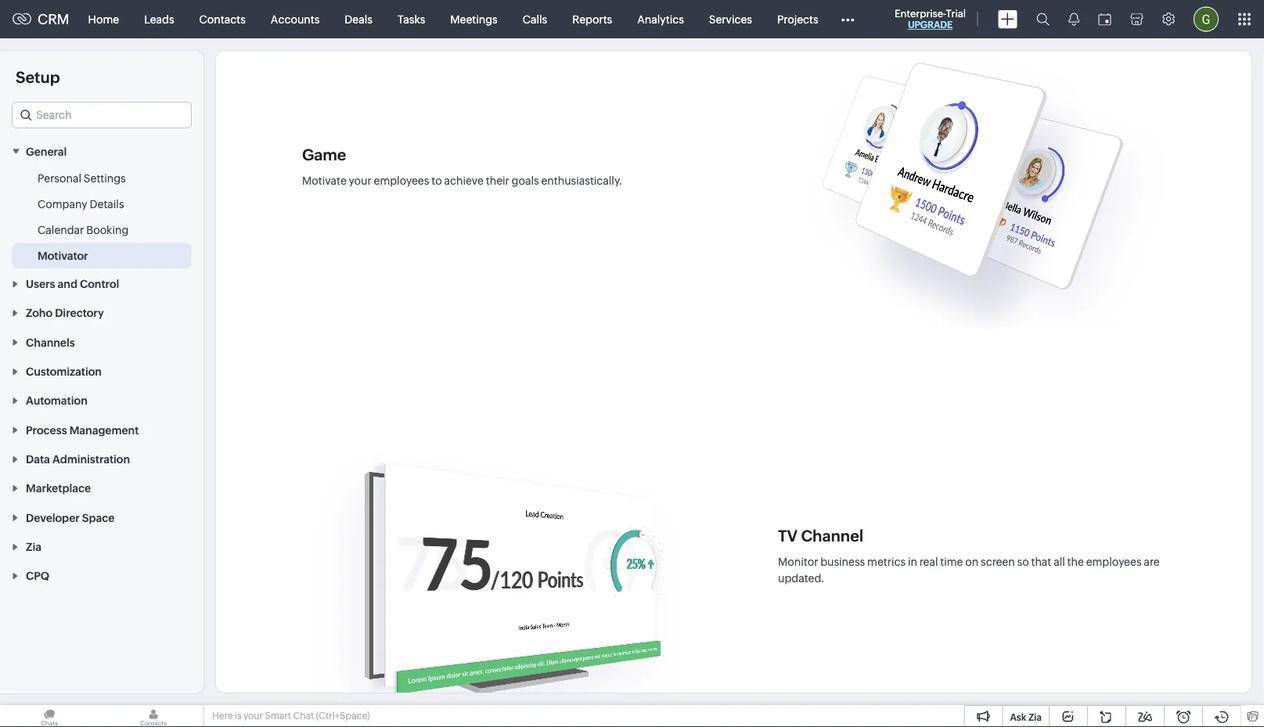 Task type: locate. For each thing, give the bounding box(es) containing it.
1 vertical spatial your
[[244, 711, 263, 722]]

0 horizontal spatial employees
[[374, 174, 429, 187]]

calendar booking link
[[38, 222, 129, 238]]

services
[[709, 13, 753, 25]]

general button
[[0, 136, 204, 166]]

meetings link
[[438, 0, 510, 38]]

details
[[90, 198, 124, 210]]

projects
[[778, 13, 819, 25]]

updated.
[[778, 573, 825, 585]]

settings
[[84, 172, 126, 184]]

tv
[[778, 527, 798, 545]]

calendar image
[[1099, 13, 1112, 25]]

1 vertical spatial zia
[[1029, 712, 1042, 723]]

automation
[[26, 395, 88, 407]]

None field
[[12, 102, 192, 128]]

contacts
[[199, 13, 246, 25]]

employees left are at the bottom right
[[1087, 556, 1142, 569]]

signals image
[[1069, 13, 1080, 26]]

motivate
[[302, 174, 347, 187]]

calendar booking
[[38, 223, 129, 236]]

motivate your employees to achieve their goals enthusiastically.
[[302, 174, 623, 187]]

0 vertical spatial zia
[[26, 541, 41, 553]]

employees left to
[[374, 174, 429, 187]]

marketplace button
[[0, 474, 204, 503]]

projects link
[[765, 0, 831, 38]]

are
[[1145, 556, 1160, 569]]

0 horizontal spatial zia
[[26, 541, 41, 553]]

all
[[1054, 556, 1066, 569]]

calls link
[[510, 0, 560, 38]]

accounts link
[[258, 0, 332, 38]]

1 vertical spatial employees
[[1087, 556, 1142, 569]]

the
[[1068, 556, 1085, 569]]

create menu element
[[989, 0, 1028, 38]]

control
[[80, 278, 119, 290]]

zia right ask
[[1029, 712, 1042, 723]]

booking
[[86, 223, 129, 236]]

0 vertical spatial your
[[349, 174, 372, 187]]

tasks
[[398, 13, 425, 25]]

ask zia
[[1011, 712, 1042, 723]]

process management
[[26, 424, 139, 437]]

tv channel
[[778, 527, 864, 545]]

channels button
[[0, 327, 204, 357]]

motivator link
[[38, 248, 88, 263]]

administration
[[52, 453, 130, 466]]

calls
[[523, 13, 548, 25]]

zoho directory button
[[0, 298, 204, 327]]

space
[[82, 512, 115, 524]]

your right "motivate"
[[349, 174, 372, 187]]

1 horizontal spatial your
[[349, 174, 372, 187]]

channel
[[802, 527, 864, 545]]

general region
[[0, 166, 204, 269]]

cpq
[[26, 570, 49, 583]]

here is your smart chat (ctrl+space)
[[212, 711, 370, 722]]

employees
[[374, 174, 429, 187], [1087, 556, 1142, 569]]

setup
[[16, 68, 60, 86]]

contacts image
[[104, 706, 203, 728]]

crm link
[[13, 11, 69, 27]]

developer space
[[26, 512, 115, 524]]

chats image
[[0, 706, 99, 728]]

company
[[38, 198, 87, 210]]

contacts link
[[187, 0, 258, 38]]

zia
[[26, 541, 41, 553], [1029, 712, 1042, 723]]

1 horizontal spatial employees
[[1087, 556, 1142, 569]]

trial
[[947, 7, 966, 19]]

zia up cpq
[[26, 541, 41, 553]]

deals link
[[332, 0, 385, 38]]

your right is
[[244, 711, 263, 722]]

company details link
[[38, 196, 124, 212]]

users and control
[[26, 278, 119, 290]]

crm
[[38, 11, 69, 27]]

real
[[920, 556, 939, 569]]

(ctrl+space)
[[316, 711, 370, 722]]

process
[[26, 424, 67, 437]]

cpq button
[[0, 561, 204, 591]]

chat
[[293, 711, 314, 722]]

enterprise-trial upgrade
[[895, 7, 966, 30]]

metrics
[[868, 556, 906, 569]]

goals
[[512, 174, 539, 187]]

0 horizontal spatial your
[[244, 711, 263, 722]]

users
[[26, 278, 55, 290]]

signals element
[[1060, 0, 1089, 38]]

data administration button
[[0, 444, 204, 474]]



Task type: vqa. For each thing, say whether or not it's contained in the screenshot.
achieve at the top of the page
yes



Task type: describe. For each thing, give the bounding box(es) containing it.
employees inside monitor business metrics in real time on screen so that all the employees are updated.
[[1087, 556, 1142, 569]]

reports link
[[560, 0, 625, 38]]

profile element
[[1185, 0, 1229, 38]]

monitor business metrics in real time on screen so that all the employees are updated.
[[778, 556, 1160, 585]]

channels
[[26, 336, 75, 349]]

reports
[[573, 13, 613, 25]]

company details
[[38, 198, 124, 210]]

time
[[941, 556, 964, 569]]

automation button
[[0, 386, 204, 415]]

create menu image
[[999, 10, 1018, 29]]

data
[[26, 453, 50, 466]]

services link
[[697, 0, 765, 38]]

in
[[908, 556, 918, 569]]

accounts
[[271, 13, 320, 25]]

process management button
[[0, 415, 204, 444]]

users and control button
[[0, 269, 204, 298]]

enterprise-
[[895, 7, 947, 19]]

zia inside dropdown button
[[26, 541, 41, 553]]

developer space button
[[0, 503, 204, 532]]

deals
[[345, 13, 373, 25]]

developer
[[26, 512, 80, 524]]

search image
[[1037, 13, 1050, 26]]

smart
[[265, 711, 291, 722]]

analytics link
[[625, 0, 697, 38]]

directory
[[55, 307, 104, 320]]

zia button
[[0, 532, 204, 561]]

general
[[26, 145, 67, 158]]

leads link
[[132, 0, 187, 38]]

game
[[302, 146, 347, 164]]

data administration
[[26, 453, 130, 466]]

home link
[[76, 0, 132, 38]]

upgrade
[[908, 20, 953, 30]]

business
[[821, 556, 866, 569]]

leads
[[144, 13, 174, 25]]

meetings
[[451, 13, 498, 25]]

customization button
[[0, 357, 204, 386]]

on
[[966, 556, 979, 569]]

personal settings link
[[38, 170, 126, 186]]

screen
[[981, 556, 1016, 569]]

monitor
[[778, 556, 819, 569]]

home
[[88, 13, 119, 25]]

to
[[432, 174, 442, 187]]

and
[[58, 278, 77, 290]]

zoho directory
[[26, 307, 104, 320]]

Search text field
[[13, 103, 191, 128]]

so
[[1018, 556, 1030, 569]]

Other Modules field
[[831, 7, 865, 32]]

tasks link
[[385, 0, 438, 38]]

0 vertical spatial employees
[[374, 174, 429, 187]]

calendar
[[38, 223, 84, 236]]

marketplace
[[26, 482, 91, 495]]

ask
[[1011, 712, 1027, 723]]

1 horizontal spatial zia
[[1029, 712, 1042, 723]]

their
[[486, 174, 510, 187]]

enthusiastically.
[[542, 174, 623, 187]]

that
[[1032, 556, 1052, 569]]

is
[[235, 711, 242, 722]]

here
[[212, 711, 233, 722]]

motivator
[[38, 249, 88, 262]]

management
[[69, 424, 139, 437]]

analytics
[[638, 13, 684, 25]]

personal
[[38, 172, 81, 184]]

profile image
[[1194, 7, 1219, 32]]

personal settings
[[38, 172, 126, 184]]

achieve
[[444, 174, 484, 187]]

search element
[[1028, 0, 1060, 38]]

customization
[[26, 365, 102, 378]]

zoho
[[26, 307, 53, 320]]



